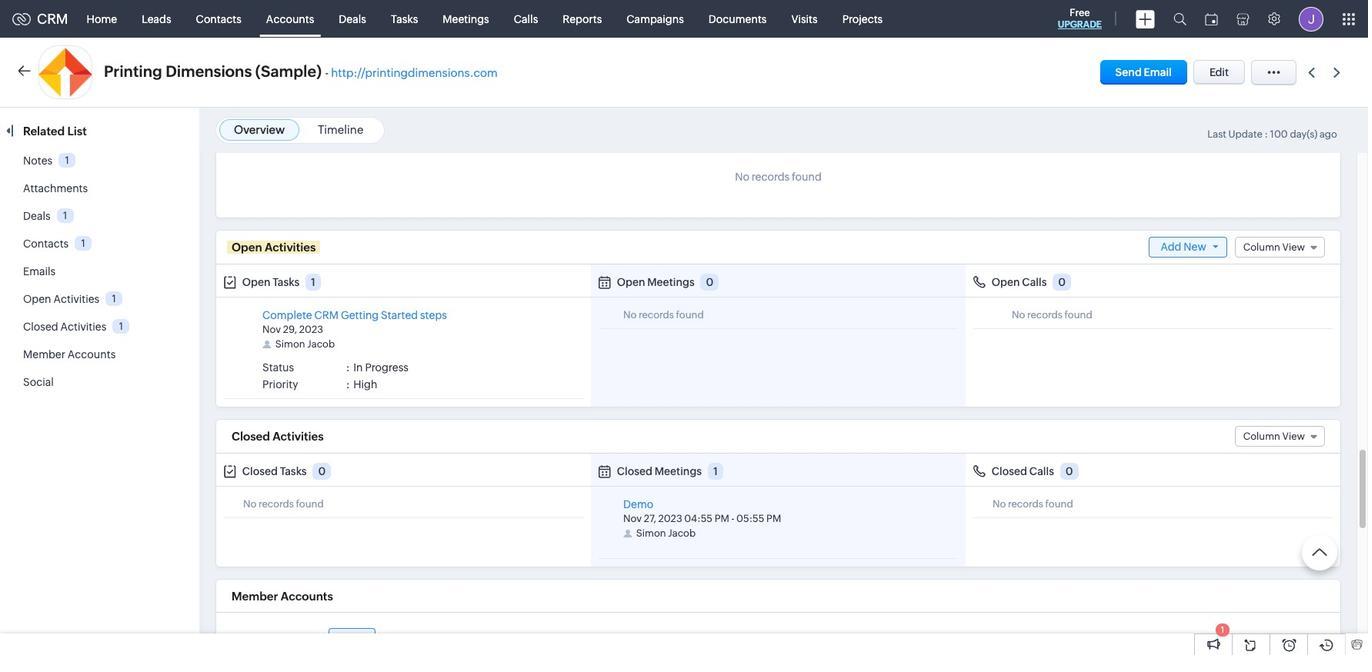 Task type: vqa. For each thing, say whether or not it's contained in the screenshot.
4th option from the bottom of the page
no



Task type: describe. For each thing, give the bounding box(es) containing it.
nov inside complete crm getting started steps nov 29, 2023
[[262, 324, 281, 336]]

getting
[[341, 309, 379, 322]]

calls for open meetings
[[1022, 276, 1047, 289]]

complete crm getting started steps nov 29, 2023
[[262, 309, 447, 336]]

0 vertical spatial accounts
[[266, 13, 314, 25]]

open calls
[[992, 276, 1047, 289]]

column view for 2nd "column view" field from the bottom of the page
[[1243, 242, 1305, 253]]

social
[[23, 376, 54, 389]]

steps
[[420, 309, 447, 322]]

campaigns
[[627, 13, 684, 25]]

1 vertical spatial accounts
[[68, 349, 116, 361]]

no records found for open meetings
[[623, 309, 704, 321]]

meetings for closed
[[655, 466, 702, 478]]

0 horizontal spatial open activities
[[23, 293, 99, 306]]

1 view from the top
[[1283, 242, 1305, 253]]

records for closed calls
[[1008, 499, 1044, 510]]

demo link
[[623, 499, 654, 511]]

projects
[[842, 13, 883, 25]]

1 vertical spatial contacts link
[[23, 238, 69, 250]]

send
[[1116, 66, 1142, 79]]

social link
[[23, 376, 54, 389]]

records for open calls
[[1027, 309, 1063, 321]]

no for closed tasks
[[243, 499, 257, 510]]

member accounts link
[[23, 349, 116, 361]]

: for : high
[[346, 379, 350, 391]]

previous record image
[[1308, 67, 1315, 77]]

crm link
[[12, 11, 68, 27]]

tasks inside "link"
[[391, 13, 418, 25]]

1 column from the top
[[1243, 242, 1281, 253]]

ago
[[1320, 129, 1338, 140]]

profile element
[[1290, 0, 1333, 37]]

2 column from the top
[[1243, 431, 1281, 443]]

related
[[23, 125, 65, 138]]

timeline link
[[318, 123, 364, 136]]

04:55
[[684, 513, 713, 525]]

upgrade
[[1058, 19, 1102, 30]]

0 vertical spatial closed activities
[[23, 321, 106, 333]]

jacob for demo
[[668, 528, 696, 540]]

accounts link
[[254, 0, 327, 37]]

complete
[[262, 309, 312, 322]]

notes link
[[23, 155, 53, 167]]

list
[[67, 125, 87, 138]]

next record image
[[1334, 67, 1344, 77]]

http://printingdimensions.com link
[[331, 66, 498, 79]]

projects link
[[830, 0, 895, 37]]

(sample)
[[255, 62, 322, 80]]

closed activities link
[[23, 321, 106, 333]]

no records found for open calls
[[1012, 309, 1093, 321]]

high
[[353, 379, 377, 391]]

notes
[[23, 155, 53, 167]]

no for open meetings
[[623, 309, 637, 321]]

0 horizontal spatial contacts
[[23, 238, 69, 250]]

edit button
[[1194, 60, 1245, 85]]

send email
[[1116, 66, 1172, 79]]

overview
[[234, 123, 285, 136]]

meetings for open
[[648, 276, 695, 289]]

column view for first "column view" field from the bottom
[[1243, 431, 1305, 443]]

0 for open calls
[[1059, 276, 1066, 289]]

calls link
[[502, 0, 551, 37]]

27,
[[644, 513, 656, 525]]

meetings link
[[430, 0, 502, 37]]

search element
[[1164, 0, 1196, 38]]

documents link
[[696, 0, 779, 37]]

no records found for closed tasks
[[243, 499, 324, 510]]

visits
[[792, 13, 818, 25]]

update
[[1229, 129, 1263, 140]]

jacob for complete crm getting started steps
[[307, 339, 335, 350]]

crm inside complete crm getting started steps nov 29, 2023
[[314, 309, 339, 322]]

timeline
[[318, 123, 364, 136]]

0 vertical spatial :
[[1265, 129, 1268, 140]]

free upgrade
[[1058, 7, 1102, 30]]

progress
[[365, 362, 409, 374]]

printing
[[104, 62, 162, 80]]

tasks link
[[379, 0, 430, 37]]

closed calls
[[992, 466, 1054, 478]]

open tasks
[[242, 276, 300, 289]]

2 pm from the left
[[767, 513, 781, 525]]

2023 inside demo nov 27, 2023 04:55 pm - 05:55 pm
[[658, 513, 682, 525]]

open activities link
[[23, 293, 99, 306]]

dimensions
[[166, 62, 252, 80]]

activities up the closed activities link in the left of the page
[[53, 293, 99, 306]]

in
[[353, 362, 363, 374]]

- inside printing dimensions (sample) - http://printingdimensions.com
[[325, 66, 329, 79]]

0 for closed tasks
[[318, 466, 326, 478]]

no for open calls
[[1012, 309, 1025, 321]]

home
[[87, 13, 117, 25]]

activities up closed tasks at left bottom
[[273, 430, 324, 443]]

found for closed calls
[[1046, 499, 1073, 510]]

home link
[[74, 0, 129, 37]]

status
[[262, 362, 294, 374]]

leads
[[142, 13, 171, 25]]

calls inside "link"
[[514, 13, 538, 25]]



Task type: locate. For each thing, give the bounding box(es) containing it.
campaigns link
[[614, 0, 696, 37]]

0 vertical spatial member
[[23, 349, 65, 361]]

2023
[[299, 324, 323, 336], [658, 513, 682, 525]]

deals down attachments
[[23, 210, 50, 222]]

0 vertical spatial -
[[325, 66, 329, 79]]

tasks for 1
[[273, 276, 300, 289]]

0
[[706, 276, 714, 289], [1059, 276, 1066, 289], [318, 466, 326, 478], [1066, 466, 1073, 478]]

1 vertical spatial crm
[[314, 309, 339, 322]]

1 horizontal spatial member
[[232, 590, 278, 603]]

started
[[381, 309, 418, 322]]

priority
[[262, 379, 298, 391]]

email
[[1144, 66, 1172, 79]]

1 vertical spatial contacts
[[23, 238, 69, 250]]

0 vertical spatial 2023
[[299, 324, 323, 336]]

member
[[23, 349, 65, 361], [232, 590, 278, 603]]

demo nov 27, 2023 04:55 pm - 05:55 pm
[[623, 499, 781, 525]]

simon jacob down 27,
[[636, 528, 696, 540]]

0 horizontal spatial member accounts
[[23, 349, 116, 361]]

2 vertical spatial calls
[[1030, 466, 1054, 478]]

nov
[[262, 324, 281, 336], [623, 513, 642, 525]]

1 vertical spatial member accounts
[[232, 590, 333, 603]]

1 vertical spatial view
[[1283, 431, 1305, 443]]

1 vertical spatial calls
[[1022, 276, 1047, 289]]

found
[[792, 171, 822, 183], [676, 309, 704, 321], [1065, 309, 1093, 321], [296, 499, 324, 510], [1046, 499, 1073, 510], [288, 633, 318, 645]]

0 right "open calls"
[[1059, 276, 1066, 289]]

no
[[735, 171, 750, 183], [623, 309, 637, 321], [1012, 309, 1025, 321], [243, 499, 257, 510], [993, 499, 1006, 510], [232, 633, 246, 645]]

member accounts
[[23, 349, 116, 361], [232, 590, 333, 603]]

0 horizontal spatial contacts link
[[23, 238, 69, 250]]

leads link
[[129, 0, 184, 37]]

1 horizontal spatial member accounts
[[232, 590, 333, 603]]

0 horizontal spatial nov
[[262, 324, 281, 336]]

0 horizontal spatial member
[[23, 349, 65, 361]]

accounts
[[266, 13, 314, 25], [68, 349, 116, 361], [281, 590, 333, 603]]

simon jacob for demo
[[636, 528, 696, 540]]

attachments link
[[23, 182, 88, 195]]

open meetings
[[617, 276, 695, 289]]

contacts up dimensions
[[196, 13, 242, 25]]

closed activities up closed tasks at left bottom
[[232, 430, 324, 443]]

simon jacob down 29,
[[275, 339, 335, 350]]

100
[[1270, 129, 1288, 140]]

open activities up open tasks
[[232, 241, 316, 254]]

2 vertical spatial accounts
[[281, 590, 333, 603]]

simon
[[275, 339, 305, 350], [636, 528, 666, 540]]

simon for complete crm getting started steps
[[275, 339, 305, 350]]

found for open meetings
[[676, 309, 704, 321]]

pm right 04:55
[[715, 513, 729, 525]]

records
[[752, 171, 790, 183], [639, 309, 674, 321], [1027, 309, 1063, 321], [259, 499, 294, 510], [1008, 499, 1044, 510], [248, 633, 286, 645]]

1 vertical spatial meetings
[[648, 276, 695, 289]]

open activities up the closed activities link in the left of the page
[[23, 293, 99, 306]]

0 vertical spatial open activities
[[232, 241, 316, 254]]

1 column view field from the top
[[1235, 237, 1325, 258]]

activities up open tasks
[[265, 241, 316, 254]]

2 column view from the top
[[1243, 431, 1305, 443]]

documents
[[709, 13, 767, 25]]

2 vertical spatial :
[[346, 379, 350, 391]]

0 for open meetings
[[706, 276, 714, 289]]

tasks
[[391, 13, 418, 25], [273, 276, 300, 289], [280, 466, 307, 478]]

reports link
[[551, 0, 614, 37]]

deals link up printing dimensions (sample) - http://printingdimensions.com
[[327, 0, 379, 37]]

1 vertical spatial open activities
[[23, 293, 99, 306]]

2 vertical spatial tasks
[[280, 466, 307, 478]]

0 vertical spatial nov
[[262, 324, 281, 336]]

:
[[1265, 129, 1268, 140], [346, 362, 350, 374], [346, 379, 350, 391]]

1 vertical spatial deals link
[[23, 210, 50, 222]]

closed activities down open activities link on the left top
[[23, 321, 106, 333]]

0 horizontal spatial crm
[[37, 11, 68, 27]]

0 horizontal spatial 2023
[[299, 324, 323, 336]]

1 horizontal spatial contacts
[[196, 13, 242, 25]]

1 vertical spatial simon
[[636, 528, 666, 540]]

profile image
[[1299, 7, 1324, 31]]

0 vertical spatial deals
[[339, 13, 366, 25]]

reports
[[563, 13, 602, 25]]

0 vertical spatial jacob
[[307, 339, 335, 350]]

1 vertical spatial :
[[346, 362, 350, 374]]

found for open calls
[[1065, 309, 1093, 321]]

tasks for 0
[[280, 466, 307, 478]]

29,
[[283, 324, 297, 336]]

1 horizontal spatial open activities
[[232, 241, 316, 254]]

1 vertical spatial nov
[[623, 513, 642, 525]]

jacob
[[307, 339, 335, 350], [668, 528, 696, 540]]

add
[[1161, 241, 1182, 253]]

0 vertical spatial simon jacob
[[275, 339, 335, 350]]

calls
[[514, 13, 538, 25], [1022, 276, 1047, 289], [1030, 466, 1054, 478]]

no for closed calls
[[993, 499, 1006, 510]]

2023 right 29,
[[299, 324, 323, 336]]

emails
[[23, 266, 56, 278]]

0 vertical spatial contacts
[[196, 13, 242, 25]]

records for closed tasks
[[259, 499, 294, 510]]

0 vertical spatial deals link
[[327, 0, 379, 37]]

- inside demo nov 27, 2023 04:55 pm - 05:55 pm
[[731, 513, 735, 525]]

0 vertical spatial view
[[1283, 242, 1305, 253]]

printing dimensions (sample) - http://printingdimensions.com
[[104, 62, 498, 80]]

1
[[65, 155, 69, 166], [63, 210, 67, 222], [81, 238, 85, 249], [311, 276, 315, 289], [112, 293, 116, 305], [119, 321, 123, 332], [713, 466, 718, 478], [1221, 626, 1225, 635]]

create menu element
[[1127, 0, 1164, 37]]

0 horizontal spatial pm
[[715, 513, 729, 525]]

overview link
[[234, 123, 285, 136]]

0 horizontal spatial jacob
[[307, 339, 335, 350]]

1 vertical spatial column
[[1243, 431, 1281, 443]]

1 horizontal spatial pm
[[767, 513, 781, 525]]

1 vertical spatial member
[[232, 590, 278, 603]]

1 vertical spatial column view field
[[1235, 426, 1325, 447]]

calls for closed meetings
[[1030, 466, 1054, 478]]

1 horizontal spatial closed activities
[[232, 430, 324, 443]]

0 horizontal spatial simon jacob
[[275, 339, 335, 350]]

logo image
[[12, 13, 31, 25]]

: left high at the bottom of the page
[[346, 379, 350, 391]]

pm
[[715, 513, 729, 525], [767, 513, 781, 525]]

1 horizontal spatial crm
[[314, 309, 339, 322]]

open activities
[[232, 241, 316, 254], [23, 293, 99, 306]]

search image
[[1174, 12, 1187, 25]]

1 horizontal spatial simon jacob
[[636, 528, 696, 540]]

simon down 27,
[[636, 528, 666, 540]]

jacob down complete crm getting started steps nov 29, 2023
[[307, 339, 335, 350]]

0 vertical spatial calls
[[514, 13, 538, 25]]

0 right closed calls
[[1066, 466, 1073, 478]]

1 pm from the left
[[715, 513, 729, 525]]

1 vertical spatial deals
[[23, 210, 50, 222]]

2 vertical spatial meetings
[[655, 466, 702, 478]]

1 vertical spatial tasks
[[273, 276, 300, 289]]

: left in
[[346, 362, 350, 374]]

visits link
[[779, 0, 830, 37]]

0 vertical spatial crm
[[37, 11, 68, 27]]

simon jacob for complete crm getting started steps
[[275, 339, 335, 350]]

: in progress
[[346, 362, 409, 374]]

1 horizontal spatial nov
[[623, 513, 642, 525]]

activities up member accounts link
[[60, 321, 106, 333]]

: high
[[346, 379, 377, 391]]

demo
[[623, 499, 654, 511]]

closed
[[23, 321, 58, 333], [232, 430, 270, 443], [242, 466, 278, 478], [617, 466, 653, 478], [992, 466, 1028, 478]]

1 horizontal spatial deals
[[339, 13, 366, 25]]

no records found
[[735, 171, 822, 183], [623, 309, 704, 321], [1012, 309, 1093, 321], [243, 499, 324, 510], [993, 499, 1073, 510], [232, 633, 318, 645]]

calendar image
[[1205, 13, 1218, 25]]

open
[[232, 241, 262, 254], [242, 276, 271, 289], [617, 276, 645, 289], [992, 276, 1020, 289], [23, 293, 51, 306]]

column view
[[1243, 242, 1305, 253], [1243, 431, 1305, 443]]

last
[[1208, 129, 1227, 140]]

free
[[1070, 7, 1090, 18]]

2023 right 27,
[[658, 513, 682, 525]]

0 horizontal spatial deals
[[23, 210, 50, 222]]

attachments
[[23, 182, 88, 195]]

activities
[[265, 241, 316, 254], [53, 293, 99, 306], [60, 321, 106, 333], [273, 430, 324, 443]]

http://printingdimensions.com
[[331, 66, 498, 79]]

0 vertical spatial column view field
[[1235, 237, 1325, 258]]

1 vertical spatial column view
[[1243, 431, 1305, 443]]

send email button
[[1100, 60, 1187, 85]]

jacob down 04:55
[[668, 528, 696, 540]]

deals link down attachments
[[23, 210, 50, 222]]

1 column view from the top
[[1243, 242, 1305, 253]]

0 right open meetings in the top of the page
[[706, 276, 714, 289]]

related list
[[23, 125, 89, 138]]

1 vertical spatial -
[[731, 513, 735, 525]]

contacts link up dimensions
[[184, 0, 254, 37]]

new
[[1184, 241, 1207, 253]]

1 horizontal spatial jacob
[[668, 528, 696, 540]]

: for : in progress
[[346, 362, 350, 374]]

no records found for closed calls
[[993, 499, 1073, 510]]

0 horizontal spatial -
[[325, 66, 329, 79]]

meetings
[[443, 13, 489, 25], [648, 276, 695, 289], [655, 466, 702, 478]]

05:55
[[737, 513, 765, 525]]

0 horizontal spatial closed activities
[[23, 321, 106, 333]]

pm right 05:55
[[767, 513, 781, 525]]

1 horizontal spatial simon
[[636, 528, 666, 540]]

1 vertical spatial closed activities
[[232, 430, 324, 443]]

0 vertical spatial meetings
[[443, 13, 489, 25]]

0 vertical spatial column view
[[1243, 242, 1305, 253]]

1 horizontal spatial deals link
[[327, 0, 379, 37]]

2023 inside complete crm getting started steps nov 29, 2023
[[299, 324, 323, 336]]

deals left tasks "link"
[[339, 13, 366, 25]]

closed tasks
[[242, 466, 307, 478]]

add new
[[1161, 241, 1207, 253]]

1 horizontal spatial -
[[731, 513, 735, 525]]

deals
[[339, 13, 366, 25], [23, 210, 50, 222]]

2 view from the top
[[1283, 431, 1305, 443]]

crm right logo
[[37, 11, 68, 27]]

0 vertical spatial member accounts
[[23, 349, 116, 361]]

- right (sample)
[[325, 66, 329, 79]]

- left 05:55
[[731, 513, 735, 525]]

1 horizontal spatial 2023
[[658, 513, 682, 525]]

0 horizontal spatial simon
[[275, 339, 305, 350]]

simon for demo
[[636, 528, 666, 540]]

simon down 29,
[[275, 339, 305, 350]]

1 vertical spatial 2023
[[658, 513, 682, 525]]

complete crm getting started steps link
[[262, 309, 447, 322]]

edit
[[1210, 66, 1229, 79]]

last update : 100 day(s) ago
[[1208, 129, 1338, 140]]

0 right closed tasks at left bottom
[[318, 466, 326, 478]]

found for closed tasks
[[296, 499, 324, 510]]

emails link
[[23, 266, 56, 278]]

crm left getting at the left of page
[[314, 309, 339, 322]]

0 vertical spatial simon
[[275, 339, 305, 350]]

records for open meetings
[[639, 309, 674, 321]]

nov down demo
[[623, 513, 642, 525]]

nov left 29,
[[262, 324, 281, 336]]

0 vertical spatial tasks
[[391, 13, 418, 25]]

2 column view field from the top
[[1235, 426, 1325, 447]]

0 vertical spatial column
[[1243, 242, 1281, 253]]

Column View field
[[1235, 237, 1325, 258], [1235, 426, 1325, 447]]

nov inside demo nov 27, 2023 04:55 pm - 05:55 pm
[[623, 513, 642, 525]]

contacts link up emails link
[[23, 238, 69, 250]]

1 vertical spatial simon jacob
[[636, 528, 696, 540]]

closed activities
[[23, 321, 106, 333], [232, 430, 324, 443]]

0 horizontal spatial deals link
[[23, 210, 50, 222]]

1 horizontal spatial contacts link
[[184, 0, 254, 37]]

0 for closed calls
[[1066, 466, 1073, 478]]

: left 100
[[1265, 129, 1268, 140]]

1 vertical spatial jacob
[[668, 528, 696, 540]]

contacts up emails link
[[23, 238, 69, 250]]

closed meetings
[[617, 466, 702, 478]]

day(s)
[[1290, 129, 1318, 140]]

0 vertical spatial contacts link
[[184, 0, 254, 37]]

create menu image
[[1136, 10, 1155, 28]]

contacts
[[196, 13, 242, 25], [23, 238, 69, 250]]



